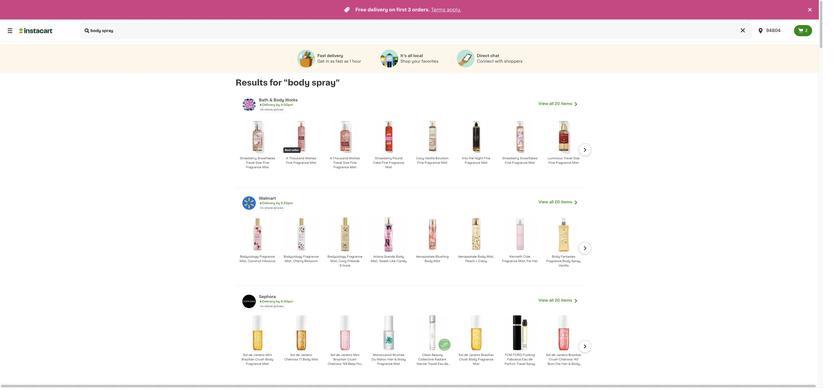 Task type: locate. For each thing, give the bounding box(es) containing it.
fragrance inside sol de janeiro mini brazilian crush body fragrance mist
[[246, 363, 262, 366]]

1 item carousel region from the top
[[230, 116, 592, 190]]

item carousel region for sephora
[[230, 313, 592, 387]]

2 view from the top
[[539, 200, 549, 204]]

strawberry pound cake fine fragrance mist image
[[371, 118, 407, 154]]

size inside strawberry snowflakes travel size fine fragrance mist
[[256, 161, 262, 164]]

vanilla left bourbon
[[425, 157, 435, 160]]

1 prices from the top
[[274, 108, 284, 111]]

mist, inside bodycology fragrance mist, cherry blossom
[[285, 260, 292, 263]]

item carousel region containing sol de janeiro mini brazilian crush body fragrance mist
[[230, 313, 592, 387]]

snowflakes for fine
[[258, 157, 275, 160]]

aeropostale for mist
[[416, 255, 435, 258]]

in- for bath & body works
[[261, 108, 265, 111]]

sol down "sol de janeiro mini brazilian crush body fragrance mist" image
[[243, 354, 248, 357]]

thousand
[[289, 157, 305, 160], [333, 157, 348, 160]]

terms apply. link
[[431, 8, 462, 12]]

mist, left fireside
[[331, 260, 338, 263]]

fragrance inside bodycology fragrance mist, coconut hibiscus
[[260, 255, 275, 258]]

1 vertical spatial cozy
[[339, 260, 347, 263]]

1 94804 button from the left
[[754, 23, 795, 38]]

parfum down fabulous
[[505, 363, 516, 366]]

mist, up the daisy
[[487, 255, 494, 258]]

3 crush from the left
[[459, 358, 468, 361]]

cake
[[373, 161, 381, 164]]

1 vertical spatial prices
[[274, 207, 284, 210]]

1 horizontal spatial snowflakes
[[520, 157, 538, 160]]

by for walmart
[[276, 202, 280, 205]]

0 vertical spatial view all 20 items
[[539, 102, 573, 106]]

parfum down nectar
[[422, 367, 433, 370]]

spray"
[[312, 79, 340, 87]]

sol de janeiro cheirosa 71 body mist image
[[283, 315, 319, 351]]

mist, left cherry
[[285, 260, 292, 263]]

wishes down a thousand wishes travel size fine fragrance mist image
[[349, 157, 360, 160]]

aeropostale blushing body mist image
[[415, 217, 451, 253]]

1 by from the top
[[276, 103, 280, 106]]

2 mini from the left
[[353, 354, 360, 357]]

du
[[372, 358, 376, 361]]

2 a from the left
[[330, 157, 332, 160]]

in- down the walmart
[[261, 207, 265, 210]]

by down bath & body works
[[276, 103, 280, 106]]

1 aeropostale from the left
[[416, 255, 435, 258]]

by left 5:55pm
[[276, 202, 280, 205]]

1 vertical spatial store
[[265, 207, 273, 210]]

fine inside a thousand wishes fine fragrance mist
[[286, 161, 293, 164]]

0 horizontal spatial eau
[[438, 363, 444, 366]]

aeropostale body mist, peach + daisy button
[[457, 216, 496, 267]]

0 horizontal spatial cheirosa
[[284, 358, 298, 361]]

3 in- from the top
[[261, 305, 265, 308]]

2 vertical spatial items
[[561, 299, 573, 303]]

3 prices from the top
[[274, 305, 284, 308]]

bodycology fragrance mist, cozy fireside s'more
[[328, 255, 363, 267]]

2 horizontal spatial cheirosa
[[559, 358, 573, 361]]

aeropostale for peach
[[459, 255, 477, 258]]

2 strawberry from the left
[[375, 157, 392, 160]]

3 20 from the top
[[555, 299, 560, 303]]

beija
[[348, 363, 356, 366]]

all
[[408, 54, 413, 58], [550, 102, 554, 106], [550, 200, 554, 204], [550, 299, 554, 303]]

2 wishes from the left
[[349, 157, 360, 160]]

bodycology for cherry
[[284, 255, 303, 258]]

bom
[[548, 363, 555, 366]]

sol for sol de janeiro brazilian crush body fragrance mist
[[459, 354, 464, 357]]

brumes
[[393, 354, 405, 357]]

sol de janeiro brazilian crush cheirosa '40 bom dia hair & body fragrance mist image
[[546, 315, 582, 351]]

sol inside sol de janeiro mini brazilian crush body fragrance mist
[[243, 354, 248, 357]]

thousand inside a thousand wishes fine fragrance mist
[[289, 157, 305, 160]]

spray down fucking
[[527, 363, 536, 366]]

vanilla down fantasies at the right bottom of page
[[559, 264, 569, 267]]

0 vertical spatial 20
[[555, 102, 560, 106]]

crush up bom
[[549, 358, 558, 361]]

in-store prices down delivery by 5:55pm
[[261, 207, 284, 210]]

terms
[[431, 8, 446, 12]]

5 sol from the left
[[546, 354, 551, 357]]

5 janeiro from the left
[[557, 354, 568, 357]]

sol for sol de janeiro mini brazilian crush body fragrance mist
[[243, 354, 248, 357]]

mini
[[266, 354, 272, 357], [353, 354, 360, 357]]

2 items from the top
[[561, 200, 573, 204]]

bodycology fragrance mist, cherry blossom
[[284, 255, 319, 263]]

1 bodycology from the left
[[240, 255, 259, 258]]

1 horizontal spatial hair
[[388, 358, 394, 361]]

cheirosa left '68
[[328, 363, 342, 366]]

fine inside strawberry snowflakes travel size fine fragrance mist
[[263, 161, 269, 164]]

mist, inside aeropostale body mist, peach + daisy
[[487, 255, 494, 258]]

2 vertical spatial prices
[[274, 305, 284, 308]]

fragrance inside the kenneth cole fragrance mist, for her
[[502, 260, 518, 263]]

crush down "sol de janeiro mini brazilian crush body fragrance mist" image
[[255, 358, 265, 361]]

spray down radiant
[[434, 367, 443, 370]]

vanilla
[[425, 157, 435, 160], [559, 264, 569, 267]]

sol for sol de janeiro brazilian crush cheirosa '40 bom dia hair & body fragrance mist
[[546, 354, 551, 357]]

1 horizontal spatial size
[[343, 161, 350, 164]]

travel down strawberry snowflakes travel size fine fragrance mist image
[[246, 161, 255, 164]]

aeropostale inside aeropostale body mist, peach + daisy
[[459, 255, 477, 258]]

mini inside sol de janeiro mini brazilian crush body fragrance mist
[[266, 354, 272, 357]]

2 vertical spatial by
[[276, 300, 280, 303]]

1 vertical spatial in-store prices
[[261, 207, 284, 210]]

cozy inside 'cozy vanilla bourbon fine fragrance mist'
[[416, 157, 424, 160]]

1 horizontal spatial bodycology
[[284, 255, 303, 258]]

3 in-store prices from the top
[[261, 305, 284, 308]]

de inside sol de janeiro mini brazilian crush cheirosa '68 beija flor hair & body fragrance mist
[[336, 354, 340, 357]]

bodycology fragrance mist, cherry blossom button
[[282, 216, 321, 267]]

ariana
[[374, 255, 383, 258]]

strawberry
[[240, 157, 257, 160], [375, 157, 392, 160], [503, 157, 520, 160]]

20 for walmart
[[555, 200, 560, 204]]

2 delivery from the top
[[262, 202, 275, 205]]

view all 20 items for sephora
[[539, 299, 573, 303]]

2 bodycology from the left
[[284, 255, 303, 258]]

thousand for fragrance
[[289, 157, 305, 160]]

delivery for bath & body works
[[262, 103, 275, 106]]

mist inside moroccanoil brumes du maroc hair & body fragrance mist
[[394, 363, 400, 366]]

fantasies
[[561, 255, 576, 258]]

mist, for bodycology fragrance mist, cherry blossom
[[285, 260, 292, 263]]

crush up beija
[[347, 358, 357, 361]]

all for bath & body works
[[550, 102, 554, 106]]

spray,
[[572, 260, 581, 263]]

a inside a thousand wishes fine fragrance mist
[[286, 157, 289, 160]]

0 horizontal spatial a
[[286, 157, 289, 160]]

1 store from the top
[[265, 108, 273, 111]]

fragrance inside 'cozy vanilla bourbon fine fragrance mist'
[[425, 161, 440, 164]]

0 horizontal spatial strawberry
[[240, 157, 257, 160]]

beauty
[[432, 354, 443, 357]]

2 horizontal spatial bodycology
[[328, 255, 346, 258]]

1 horizontal spatial mini
[[353, 354, 360, 357]]

aeropostale
[[416, 255, 435, 258], [459, 255, 477, 258]]

in- for sephora
[[261, 305, 265, 308]]

janeiro up dia
[[557, 354, 568, 357]]

3 janeiro from the left
[[341, 354, 352, 357]]

1 horizontal spatial eau
[[522, 358, 528, 361]]

delivery down the walmart
[[262, 202, 275, 205]]

mist,
[[487, 255, 494, 258], [240, 260, 247, 263], [285, 260, 292, 263], [331, 260, 338, 263], [371, 260, 379, 263], [519, 260, 526, 263]]

prices down delivery by 5:50pm
[[274, 108, 284, 111]]

2 vertical spatial item carousel region
[[230, 313, 592, 387]]

1 vertical spatial view all 20 items
[[539, 200, 573, 204]]

cozy inside bodycology fragrance mist, cozy fireside s'more
[[339, 260, 347, 263]]

3 by from the top
[[276, 300, 280, 303]]

janeiro up 71
[[301, 354, 312, 357]]

tom ford fucking fabulous eau de parfum travel spray image
[[502, 315, 538, 351]]

delivery left on
[[368, 8, 388, 12]]

delivery inside limited time offer region
[[368, 8, 388, 12]]

2 vertical spatial hair
[[328, 367, 334, 370]]

1 strawberry from the left
[[240, 157, 257, 160]]

mist, down ariana
[[371, 260, 379, 263]]

2 vertical spatial view all 20 items
[[539, 299, 573, 303]]

into the night fine fragrance mist button
[[457, 118, 496, 169]]

brazilian inside sol de janeiro mini brazilian crush cheirosa '68 beija flor hair & body fragrance mist
[[334, 358, 347, 361]]

sol down 'sol de janeiro cheirosa 71 body mist' image
[[290, 354, 295, 357]]

view
[[539, 102, 549, 106], [539, 200, 549, 204], [539, 299, 549, 303]]

mist inside sol de janeiro mini brazilian crush cheirosa '68 beija flor hair & body fragrance mist
[[342, 372, 349, 375]]

de for sol de janeiro mini brazilian crush body fragrance mist
[[249, 354, 253, 357]]

sol de janeiro brazilian crush body fragrance mist image
[[459, 315, 494, 351]]

1 janeiro from the left
[[253, 354, 265, 357]]

fine inside into the night fine fragrance mist
[[484, 157, 491, 160]]

janeiro down "sol de janeiro mini brazilian crush body fragrance mist" image
[[253, 354, 265, 357]]

sol inside sol de janeiro brazilian crush body fragrance mist
[[459, 354, 464, 357]]

travel right luminous
[[564, 157, 573, 160]]

Search field
[[80, 23, 752, 38]]

works
[[285, 98, 298, 102]]

view for bath & body works
[[539, 102, 549, 106]]

bodycology up cherry
[[284, 255, 303, 258]]

for
[[270, 79, 282, 87]]

1 horizontal spatial thousand
[[333, 157, 348, 160]]

mist inside the strawberry snowflakes fine fragrance mist
[[529, 161, 535, 164]]

0 vertical spatial in-
[[261, 108, 265, 111]]

sol inside sol de janeiro brazilian crush cheirosa '40 bom dia hair & body fragrance mist
[[546, 354, 551, 357]]

0 vertical spatial eau
[[522, 358, 528, 361]]

20 for sephora
[[555, 299, 560, 303]]

sol up bom
[[546, 354, 551, 357]]

0 horizontal spatial spray
[[434, 367, 443, 370]]

by for sephora
[[276, 300, 280, 303]]

in-store prices for walmart
[[261, 207, 284, 210]]

sol de janeiro mini brazilian crush body fragrance mist
[[242, 354, 274, 366]]

0 vertical spatial cozy
[[416, 157, 424, 160]]

sol de janeiro brazilian crush body fragrance mist button
[[457, 315, 496, 370]]

aeropostale left blushing
[[416, 255, 435, 258]]

0 horizontal spatial wishes
[[305, 157, 316, 160]]

cozy vanilla bourbon fine fragrance mist image
[[415, 118, 451, 154]]

janeiro up '68
[[341, 354, 352, 357]]

eau
[[522, 358, 528, 361], [438, 363, 444, 366]]

cheirosa inside the 'sol de janeiro cheirosa 71 body mist'
[[284, 358, 298, 361]]

sol de janeiro mini brazilian crush cheirosa '68 beija flor hair & body fragrance mist
[[328, 354, 363, 375]]

in- down sephora
[[261, 305, 265, 308]]

body inside sol de janeiro mini brazilian crush cheirosa '68 beija flor hair & body fragrance mist
[[338, 367, 346, 370]]

mist inside aeropostale blushing body mist
[[434, 260, 441, 263]]

wishes for fine
[[349, 157, 360, 160]]

1 vertical spatial by
[[276, 202, 280, 205]]

1 items from the top
[[561, 102, 573, 106]]

by left 6:00pm
[[276, 300, 280, 303]]

4 crush from the left
[[549, 358, 558, 361]]

3 bodycology from the left
[[328, 255, 346, 258]]

0 horizontal spatial thousand
[[289, 157, 305, 160]]

2 vertical spatial store
[[265, 305, 273, 308]]

wishes inside a thousand wishes fine fragrance mist
[[305, 157, 316, 160]]

2 sol from the left
[[290, 354, 295, 357]]

0 horizontal spatial aeropostale
[[416, 255, 435, 258]]

mini down "sol de janeiro mini brazilian crush body fragrance mist" image
[[266, 354, 272, 357]]

seller
[[292, 149, 299, 151]]

1 sol from the left
[[243, 354, 248, 357]]

hair inside sol de janeiro brazilian crush cheirosa '40 bom dia hair & body fragrance mist
[[562, 363, 568, 366]]

prices down delivery by 5:55pm
[[274, 207, 284, 210]]

delivery
[[262, 103, 275, 106], [262, 202, 275, 205], [262, 300, 275, 303]]

2 store from the top
[[265, 207, 273, 210]]

1 vertical spatial vanilla
[[559, 264, 569, 267]]

delivery down sephora
[[262, 300, 275, 303]]

eau inside clean beauty collective radiant nectar travel eau de parfum spray
[[438, 363, 444, 366]]

fast
[[318, 54, 326, 58]]

thousand inside a thousand wishes travel size fine fragrance mist
[[333, 157, 348, 160]]

94804 button
[[754, 23, 795, 38], [758, 23, 791, 38]]

de inside sol de janeiro mini brazilian crush body fragrance mist
[[249, 354, 253, 357]]

bodycology inside bodycology fragrance mist, cherry blossom
[[284, 255, 303, 258]]

results for "body spray"
[[236, 79, 340, 87]]

sol de janeiro cheirosa 71 body mist
[[284, 354, 318, 361]]

janeiro down "sol de janeiro brazilian crush body fragrance mist" image
[[469, 354, 481, 357]]

strawberry for fine
[[503, 157, 520, 160]]

sol inside the 'sol de janeiro cheirosa 71 body mist'
[[290, 354, 295, 357]]

2 vertical spatial view
[[539, 299, 549, 303]]

1 crush from the left
[[255, 358, 265, 361]]

2 view all 20 items from the top
[[539, 200, 573, 204]]

bodycology up s'more
[[328, 255, 346, 258]]

snowflakes down strawberry snowflakes travel size fine fragrance mist image
[[258, 157, 275, 160]]

fine
[[484, 157, 491, 160], [263, 161, 269, 164], [286, 161, 293, 164], [350, 161, 357, 164], [382, 161, 388, 164], [418, 161, 424, 164], [505, 161, 512, 164], [549, 161, 555, 164]]

janeiro inside sol de janeiro mini brazilian crush cheirosa '68 beija flor hair & body fragrance mist
[[341, 354, 352, 357]]

strawberry inside strawberry pound cake fine fragrance mist
[[375, 157, 392, 160]]

0 horizontal spatial mini
[[266, 354, 272, 357]]

snowflakes down strawberry snowflakes fine fragrance mist image
[[520, 157, 538, 160]]

cozy left bourbon
[[416, 157, 424, 160]]

de inside sol de janeiro brazilian crush body fragrance mist
[[464, 354, 468, 357]]

by
[[276, 103, 280, 106], [276, 202, 280, 205], [276, 300, 280, 303]]

body fantasies fragrance body spray, vanilla image
[[546, 217, 582, 253]]

luminous travel size fine fragrance mist image
[[546, 118, 582, 154]]

aeropostale blushing body mist
[[416, 255, 449, 263]]

2 in-store prices from the top
[[261, 207, 284, 210]]

size inside a thousand wishes travel size fine fragrance mist
[[343, 161, 350, 164]]

in-store prices down 'delivery by 6:00pm'
[[261, 305, 284, 308]]

cheirosa up dia
[[559, 358, 573, 361]]

wishes for mist
[[305, 157, 316, 160]]

1 vertical spatial view
[[539, 200, 549, 204]]

delivery down bath
[[262, 103, 275, 106]]

fragrance inside a thousand wishes travel size fine fragrance mist
[[334, 166, 349, 169]]

bodycology for coconut
[[240, 255, 259, 258]]

aeropostale body mist, peach + daisy
[[459, 255, 494, 263]]

sephora show all 20 items element
[[259, 294, 539, 300]]

janeiro inside sol de janeiro brazilian crush body fragrance mist
[[469, 354, 481, 357]]

2 vertical spatial 20
[[555, 299, 560, 303]]

janeiro inside sol de janeiro brazilian crush cheirosa '40 bom dia hair & body fragrance mist
[[557, 354, 568, 357]]

0 vertical spatial spray
[[527, 363, 536, 366]]

coconut
[[248, 260, 261, 263]]

2 horizontal spatial strawberry
[[503, 157, 520, 160]]

1 vertical spatial hair
[[562, 363, 568, 366]]

0 vertical spatial store
[[265, 108, 273, 111]]

1 vertical spatial parfum
[[422, 367, 433, 370]]

1 vertical spatial delivery
[[327, 54, 343, 58]]

aeropostale body mist, peach + daisy image
[[459, 217, 494, 253]]

strawberry down strawberry snowflakes fine fragrance mist image
[[503, 157, 520, 160]]

fine inside strawberry pound cake fine fragrance mist
[[382, 161, 388, 164]]

snowflakes inside strawberry snowflakes travel size fine fragrance mist
[[258, 157, 275, 160]]

2 prices from the top
[[274, 207, 284, 210]]

2 janeiro from the left
[[301, 354, 312, 357]]

parfum inside tom ford fucking fabulous eau de parfum travel spray
[[505, 363, 516, 366]]

0 vertical spatial prices
[[274, 108, 284, 111]]

1 horizontal spatial strawberry
[[375, 157, 392, 160]]

3 view all 20 items from the top
[[539, 299, 573, 303]]

5:50pm
[[281, 103, 293, 106]]

clean beauty collective radiant nectar travel eau de parfum spray
[[417, 354, 448, 370]]

items for walmart
[[561, 200, 573, 204]]

2 horizontal spatial size
[[574, 157, 580, 160]]

store
[[265, 108, 273, 111], [265, 207, 273, 210], [265, 305, 273, 308]]

2 item carousel region from the top
[[230, 214, 592, 288]]

vanilla inside 'cozy vanilla bourbon fine fragrance mist'
[[425, 157, 435, 160]]

1 horizontal spatial cozy
[[416, 157, 424, 160]]

her
[[533, 260, 538, 263]]

0 horizontal spatial vanilla
[[425, 157, 435, 160]]

travel down collective
[[428, 363, 437, 366]]

2 snowflakes from the left
[[520, 157, 538, 160]]

1 delivery from the top
[[262, 103, 275, 106]]

2 horizontal spatial hair
[[562, 363, 568, 366]]

mist, inside bodycology fragrance mist, cozy fireside s'more
[[331, 260, 338, 263]]

in-store prices down delivery by 5:50pm
[[261, 108, 284, 111]]

items for sephora
[[561, 299, 573, 303]]

0 vertical spatial vanilla
[[425, 157, 435, 160]]

de
[[249, 354, 253, 357], [296, 354, 300, 357], [336, 354, 340, 357], [464, 354, 468, 357], [552, 354, 556, 357], [529, 358, 533, 361], [444, 363, 448, 366]]

0 vertical spatial in-store prices
[[261, 108, 284, 111]]

a down a thousand wishes travel size fine fragrance mist image
[[330, 157, 332, 160]]

brazilian inside sol de janeiro brazilian crush body fragrance mist
[[481, 354, 494, 357]]

sol for sol de janeiro cheirosa 71 body mist
[[290, 354, 295, 357]]

3 store from the top
[[265, 305, 273, 308]]

0 vertical spatial item carousel region
[[230, 116, 592, 190]]

1 horizontal spatial delivery
[[368, 8, 388, 12]]

mist, down cole
[[519, 260, 526, 263]]

item carousel region containing strawberry snowflakes travel size fine fragrance mist
[[230, 116, 592, 190]]

brazilian inside sol de janeiro mini brazilian crush body fragrance mist
[[242, 358, 255, 361]]

1 wishes from the left
[[305, 157, 316, 160]]

all for sephora
[[550, 299, 554, 303]]

janeiro for mist
[[301, 354, 312, 357]]

travel down a thousand wishes travel size fine fragrance mist image
[[333, 161, 342, 164]]

body inside sol de janeiro brazilian crush cheirosa '40 bom dia hair & body fragrance mist
[[572, 363, 580, 366]]

collective
[[419, 358, 434, 361]]

body inside ariana grande body mist, sweet like candy
[[396, 255, 404, 258]]

de inside the 'sol de janeiro cheirosa 71 body mist'
[[296, 354, 300, 357]]

eau down radiant
[[438, 363, 444, 366]]

in-store prices for sephora
[[261, 305, 284, 308]]

+
[[476, 260, 478, 263]]

0 horizontal spatial snowflakes
[[258, 157, 275, 160]]

1 in-store prices from the top
[[261, 108, 284, 111]]

4 janeiro from the left
[[469, 354, 481, 357]]

store down delivery by 5:50pm
[[265, 108, 273, 111]]

daisy
[[479, 260, 487, 263]]

1 in- from the top
[[261, 108, 265, 111]]

cheirosa inside sol de janeiro brazilian crush cheirosa '40 bom dia hair & body fragrance mist
[[559, 358, 573, 361]]

store down sephora
[[265, 305, 273, 308]]

1 vertical spatial eau
[[438, 363, 444, 366]]

0 vertical spatial delivery
[[368, 8, 388, 12]]

2 vertical spatial in-store prices
[[261, 305, 284, 308]]

1 a from the left
[[286, 157, 289, 160]]

2 crush from the left
[[347, 358, 357, 361]]

a down 'best'
[[286, 157, 289, 160]]

fine inside the luminous travel size fine fragrance mist
[[549, 161, 555, 164]]

delivery
[[368, 8, 388, 12], [327, 54, 343, 58]]

items for bath & body works
[[561, 102, 573, 106]]

mini up the "flor"
[[353, 354, 360, 357]]

1 view all 20 items from the top
[[539, 102, 573, 106]]

0 horizontal spatial hair
[[328, 367, 334, 370]]

by for bath & body works
[[276, 103, 280, 106]]

strawberry snowflakes fine fragrance mist image
[[502, 118, 538, 154]]

1 vertical spatial delivery
[[262, 202, 275, 205]]

3 view from the top
[[539, 299, 549, 303]]

vanilla inside body fantasies fragrance body spray, vanilla
[[559, 264, 569, 267]]

eau down fucking
[[522, 358, 528, 361]]

view all 20 items for bath & body works
[[539, 102, 573, 106]]

0 horizontal spatial size
[[256, 161, 262, 164]]

item carousel region
[[230, 116, 592, 190], [230, 214, 592, 288], [230, 313, 592, 387]]

1 thousand from the left
[[289, 157, 305, 160]]

0 horizontal spatial parfum
[[422, 367, 433, 370]]

aeropostale inside aeropostale blushing body mist
[[416, 255, 435, 258]]

1 horizontal spatial spray
[[527, 363, 536, 366]]

1 horizontal spatial a
[[330, 157, 332, 160]]

sol down sol de janeiro mini brazilian crush cheirosa '68 beija flor hair & body fragrance mist image at left bottom
[[331, 354, 335, 357]]

cheirosa left 71
[[284, 358, 298, 361]]

bodycology up "coconut"
[[240, 255, 259, 258]]

2 thousand from the left
[[333, 157, 348, 160]]

strawberry inside the strawberry snowflakes fine fragrance mist
[[503, 157, 520, 160]]

snowflakes inside the strawberry snowflakes fine fragrance mist
[[520, 157, 538, 160]]

strawberry for cake
[[375, 157, 392, 160]]

1 vertical spatial item carousel region
[[230, 214, 592, 288]]

3 items from the top
[[561, 299, 573, 303]]

3 delivery from the top
[[262, 300, 275, 303]]

body
[[274, 98, 284, 102], [396, 255, 404, 258], [478, 255, 486, 258], [552, 255, 560, 258], [425, 260, 433, 263], [563, 260, 571, 263], [265, 358, 274, 361], [303, 358, 311, 361], [398, 358, 406, 361], [469, 358, 477, 361], [572, 363, 580, 366], [338, 367, 346, 370]]

in- for walmart
[[261, 207, 265, 210]]

2 by from the top
[[276, 202, 280, 205]]

prices down 'delivery by 6:00pm'
[[274, 305, 284, 308]]

aeropostale up peach in the bottom of the page
[[459, 255, 477, 258]]

0 vertical spatial hair
[[388, 358, 394, 361]]

mist, left "coconut"
[[240, 260, 247, 263]]

item carousel region containing bodycology fragrance mist, coconut hibiscus
[[230, 214, 592, 288]]

item carousel region for bath & body works
[[230, 116, 592, 190]]

limited time offer region
[[0, 0, 807, 20]]

1 horizontal spatial aeropostale
[[459, 255, 477, 258]]

2 in- from the top
[[261, 207, 265, 210]]

fragrance inside sol de janeiro mini brazilian crush cheirosa '68 beija flor hair & body fragrance mist
[[347, 367, 363, 370]]

3 sol from the left
[[331, 354, 335, 357]]

0 vertical spatial by
[[276, 103, 280, 106]]

strawberry snowflakes travel size fine fragrance mist image
[[240, 118, 276, 154]]

store down the walmart
[[265, 207, 273, 210]]

a thousand wishes travel size fine fragrance mist
[[330, 157, 360, 169]]

size right luminous
[[574, 157, 580, 160]]

de inside sol de janeiro brazilian crush cheirosa '40 bom dia hair & body fragrance mist
[[552, 354, 556, 357]]

1 horizontal spatial cheirosa
[[328, 363, 342, 366]]

1 vertical spatial 20
[[555, 200, 560, 204]]

mini inside sol de janeiro mini brazilian crush cheirosa '68 beija flor hair & body fragrance mist
[[353, 354, 360, 357]]

0 horizontal spatial bodycology
[[240, 255, 259, 258]]

1 view from the top
[[539, 102, 549, 106]]

wishes down a thousand wishes fine fragrance mist image
[[305, 157, 316, 160]]

0 vertical spatial items
[[561, 102, 573, 106]]

flor
[[357, 363, 362, 366]]

1 horizontal spatial vanilla
[[559, 264, 569, 267]]

2 20 from the top
[[555, 200, 560, 204]]

0 horizontal spatial delivery
[[327, 54, 343, 58]]

mini for sol de janeiro mini brazilian crush cheirosa '68 beija flor hair & body fragrance mist
[[353, 354, 360, 357]]

delivery right fast
[[327, 54, 343, 58]]

size down strawberry snowflakes travel size fine fragrance mist image
[[256, 161, 262, 164]]

mist, inside bodycology fragrance mist, coconut hibiscus
[[240, 260, 247, 263]]

all for walmart
[[550, 200, 554, 204]]

1 horizontal spatial wishes
[[349, 157, 360, 160]]

1 horizontal spatial parfum
[[505, 363, 516, 366]]

strawberry for travel
[[240, 157, 257, 160]]

on
[[389, 8, 396, 12]]

cozy up s'more
[[339, 260, 347, 263]]

crush right radiant
[[459, 358, 468, 361]]

3 strawberry from the left
[[503, 157, 520, 160]]

brazilian
[[481, 354, 494, 357], [569, 354, 582, 357], [242, 358, 255, 361], [334, 358, 347, 361]]

store for sephora
[[265, 305, 273, 308]]

thousand for size
[[333, 157, 348, 160]]

in- down bath
[[261, 108, 265, 111]]

bodycology inside bodycology fragrance mist, coconut hibiscus
[[240, 255, 259, 258]]

sol right beauty
[[459, 354, 464, 357]]

travel down fabulous
[[517, 363, 526, 366]]

0 vertical spatial view
[[539, 102, 549, 106]]

wishes inside a thousand wishes travel size fine fragrance mist
[[349, 157, 360, 160]]

parfum
[[505, 363, 516, 366], [422, 367, 433, 370]]

4 sol from the left
[[459, 354, 464, 357]]

thousand down a thousand wishes travel size fine fragrance mist image
[[333, 157, 348, 160]]

clean beauty collective radiant nectar travel eau de parfum spray image
[[415, 315, 451, 351]]

0 vertical spatial delivery
[[262, 103, 275, 106]]

1 vertical spatial in-
[[261, 207, 265, 210]]

sol inside sol de janeiro mini brazilian crush cheirosa '68 beija flor hair & body fragrance mist
[[331, 354, 335, 357]]

luminous travel size fine fragrance mist button
[[544, 118, 584, 169]]

crush inside sol de janeiro mini brazilian crush cheirosa '68 beija flor hair & body fragrance mist
[[347, 358, 357, 361]]

strawberry down strawberry snowflakes travel size fine fragrance mist image
[[240, 157, 257, 160]]

blushing
[[436, 255, 449, 258]]

tom ford fucking fabulous eau de parfum travel spray
[[505, 354, 536, 366]]

None search field
[[80, 23, 752, 38]]

1 vertical spatial spray
[[434, 367, 443, 370]]

1 vertical spatial items
[[561, 200, 573, 204]]

strawberry up 'cake'
[[375, 157, 392, 160]]

size down a thousand wishes travel size fine fragrance mist image
[[343, 161, 350, 164]]

2 vertical spatial delivery
[[262, 300, 275, 303]]

2 vertical spatial in-
[[261, 305, 265, 308]]

3 item carousel region from the top
[[230, 313, 592, 387]]

0 horizontal spatial cozy
[[339, 260, 347, 263]]

clean
[[422, 354, 431, 357]]

janeiro for body
[[253, 354, 265, 357]]

thousand down 'seller'
[[289, 157, 305, 160]]

bodycology for cozy
[[328, 255, 346, 258]]

fragrance
[[294, 161, 309, 164], [389, 161, 405, 164], [425, 161, 440, 164], [465, 161, 480, 164], [512, 161, 528, 164], [556, 161, 572, 164], [246, 166, 262, 169], [334, 166, 349, 169], [260, 255, 275, 258], [303, 255, 319, 258], [347, 255, 363, 258], [502, 260, 518, 263], [547, 260, 562, 263], [478, 358, 494, 361], [246, 363, 262, 366], [377, 363, 393, 366], [347, 367, 363, 370], [553, 367, 568, 370]]

1 snowflakes from the left
[[258, 157, 275, 160]]

clean beauty collective radiant nectar travel eau de parfum spray button
[[413, 315, 452, 370]]

items
[[561, 102, 573, 106], [561, 200, 573, 204], [561, 299, 573, 303]]

2 aeropostale from the left
[[459, 255, 477, 258]]

crush
[[255, 358, 265, 361], [347, 358, 357, 361], [459, 358, 468, 361], [549, 358, 558, 361]]

in-
[[261, 108, 265, 111], [261, 207, 265, 210], [261, 305, 265, 308]]

1 mini from the left
[[266, 354, 272, 357]]

item carousel region for walmart
[[230, 214, 592, 288]]

hair
[[388, 358, 394, 361], [562, 363, 568, 366], [328, 367, 334, 370]]

bodycology inside bodycology fragrance mist, cozy fireside s'more
[[328, 255, 346, 258]]

1 20 from the top
[[555, 102, 560, 106]]

delivery by 5:50pm
[[262, 103, 293, 106]]

0 vertical spatial parfum
[[505, 363, 516, 366]]

delivery for fast
[[327, 54, 343, 58]]



Task type: vqa. For each thing, say whether or not it's contained in the screenshot.
the leftmost Computers & Tablets
no



Task type: describe. For each thing, give the bounding box(es) containing it.
fragrance inside strawberry snowflakes travel size fine fragrance mist
[[246, 166, 262, 169]]

janeiro for '40
[[557, 354, 568, 357]]

& inside sol de janeiro mini brazilian crush cheirosa '68 beija flor hair & body fragrance mist
[[335, 367, 337, 370]]

crush inside sol de janeiro mini brazilian crush body fragrance mist
[[255, 358, 265, 361]]

sol de janeiro mini brazilian crush body fragrance mist button
[[238, 315, 277, 370]]

travel inside clean beauty collective radiant nectar travel eau de parfum spray
[[428, 363, 437, 366]]

moroccanoil brumes du maroc hair & body fragrance mist image
[[371, 315, 407, 351]]

body fantasies fragrance body spray, vanilla
[[547, 255, 581, 267]]

chat
[[491, 54, 500, 58]]

de for sol de janeiro mini brazilian crush cheirosa '68 beija flor hair & body fragrance mist
[[336, 354, 340, 357]]

view for walmart
[[539, 200, 549, 204]]

mist inside strawberry pound cake fine fragrance mist
[[386, 166, 392, 169]]

for
[[527, 260, 532, 263]]

best
[[285, 149, 291, 151]]

mist inside strawberry snowflakes travel size fine fragrance mist
[[262, 166, 269, 169]]

bodycology fragrance mist, cherry blossom image
[[283, 217, 319, 253]]

mist, inside ariana grande body mist, sweet like candy
[[371, 260, 379, 263]]

local
[[413, 54, 423, 58]]

into the night fine fragrance mist image
[[459, 118, 494, 154]]

janeiro for fragrance
[[469, 354, 481, 357]]

fragrance inside sol de janeiro brazilian crush body fragrance mist
[[478, 358, 494, 361]]

2 94804 button from the left
[[758, 23, 791, 38]]

fragrance inside body fantasies fragrance body spray, vanilla
[[547, 260, 562, 263]]

fragrance inside strawberry pound cake fine fragrance mist
[[389, 161, 405, 164]]

a for a thousand wishes travel size fine fragrance mist
[[330, 157, 332, 160]]

brazilian inside sol de janeiro brazilian crush cheirosa '40 bom dia hair & body fragrance mist
[[569, 354, 582, 357]]

mist inside a thousand wishes travel size fine fragrance mist
[[350, 166, 357, 169]]

moroccanoil brumes du maroc hair & body fragrance mist
[[372, 354, 406, 366]]

body inside moroccanoil brumes du maroc hair & body fragrance mist
[[398, 358, 406, 361]]

fast delivery
[[318, 54, 343, 58]]

de for sol de janeiro cheirosa 71 body mist
[[296, 354, 300, 357]]

de inside tom ford fucking fabulous eau de parfum travel spray
[[529, 358, 533, 361]]

luminous
[[548, 157, 563, 160]]

body inside aeropostale blushing body mist
[[425, 260, 433, 263]]

fragrance inside bodycology fragrance mist, cherry blossom
[[303, 255, 319, 258]]

best seller
[[285, 149, 299, 151]]

apply.
[[447, 8, 462, 12]]

"body
[[284, 79, 310, 87]]

sol de janeiro cheirosa 71 body mist button
[[282, 315, 321, 365]]

bourbon
[[436, 157, 449, 160]]

sol for sol de janeiro mini brazilian crush cheirosa '68 beija flor hair & body fragrance mist
[[331, 354, 335, 357]]

20 for bath & body works
[[555, 102, 560, 106]]

mist, for aeropostale body mist, peach + daisy
[[487, 255, 494, 258]]

sephora
[[259, 295, 276, 299]]

prices for walmart
[[274, 207, 284, 210]]

sol de janeiro mini brazilian crush cheirosa '68 beija flor hair & body fragrance mist button
[[326, 315, 365, 375]]

de for sol de janeiro brazilian crush body fragrance mist
[[464, 354, 468, 357]]

a thousand wishes fine fragrance mist
[[286, 157, 316, 164]]

mist inside sol de janeiro brazilian crush cheirosa '40 bom dia hair & body fragrance mist
[[569, 367, 575, 370]]

6:00pm
[[281, 300, 293, 303]]

direct chat
[[477, 54, 500, 58]]

ariana grande body mist, sweet like candy
[[371, 255, 407, 263]]

fragrance inside sol de janeiro brazilian crush cheirosa '40 bom dia hair & body fragrance mist
[[553, 367, 568, 370]]

spray inside tom ford fucking fabulous eau de parfum travel spray
[[527, 363, 536, 366]]

body inside the 'sol de janeiro cheirosa 71 body mist'
[[303, 358, 311, 361]]

a for a thousand wishes fine fragrance mist
[[286, 157, 289, 160]]

cherry
[[293, 260, 304, 263]]

sol de janeiro brazilian crush cheirosa '40 bom dia hair & body fragrance mist
[[546, 354, 582, 370]]

walmart show all 20 items element
[[259, 196, 539, 201]]

maroc
[[377, 358, 387, 361]]

body inside sol de janeiro mini brazilian crush body fragrance mist
[[265, 358, 274, 361]]

sol de janeiro mini brazilian crush body fragrance mist image
[[240, 315, 276, 351]]

tom
[[505, 354, 513, 357]]

de inside clean beauty collective radiant nectar travel eau de parfum spray
[[444, 363, 448, 366]]

store for walmart
[[265, 207, 273, 210]]

tom ford fucking fabulous eau de parfum travel spray button
[[501, 315, 540, 370]]

ford
[[513, 354, 523, 357]]

results
[[236, 79, 268, 87]]

eau inside tom ford fucking fabulous eau de parfum travel spray
[[522, 358, 528, 361]]

cozy vanilla bourbon fine fragrance mist
[[416, 157, 449, 164]]

janeiro for cheirosa
[[341, 354, 352, 357]]

moroccanoil
[[373, 354, 392, 357]]

fragrance inside into the night fine fragrance mist
[[465, 161, 480, 164]]

fragrance inside a thousand wishes fine fragrance mist
[[294, 161, 309, 164]]

travel inside a thousand wishes travel size fine fragrance mist
[[333, 161, 342, 164]]

moroccanoil brumes du maroc hair & body fragrance mist button
[[369, 315, 409, 370]]

fragrance inside bodycology fragrance mist, cozy fireside s'more
[[347, 255, 363, 258]]

a thousand wishes travel size fine fragrance mist image
[[327, 118, 363, 154]]

fragrance inside the luminous travel size fine fragrance mist
[[556, 161, 572, 164]]

fragrance inside moroccanoil brumes du maroc hair & body fragrance mist
[[377, 363, 393, 366]]

crush inside sol de janeiro brazilian crush body fragrance mist
[[459, 358, 468, 361]]

view for sephora
[[539, 299, 549, 303]]

bath & body works
[[259, 98, 298, 102]]

strawberry snowflakes fine fragrance mist
[[503, 157, 538, 164]]

bodycology fragrance mist, coconut hibiscus image
[[240, 217, 276, 253]]

5:55pm
[[281, 202, 293, 205]]

bodycology fragrance mist, cozy fireside s'more button
[[326, 216, 365, 272]]

cole
[[524, 255, 531, 258]]

hibiscus
[[262, 260, 276, 263]]

into the night fine fragrance mist
[[462, 157, 491, 164]]

size inside the luminous travel size fine fragrance mist
[[574, 157, 580, 160]]

fireside
[[348, 260, 360, 263]]

cozy vanilla bourbon fine fragrance mist button
[[413, 118, 452, 169]]

mist inside sol de janeiro brazilian crush body fragrance mist
[[473, 363, 480, 366]]

fine inside 'cozy vanilla bourbon fine fragrance mist'
[[418, 161, 424, 164]]

& inside moroccanoil brumes du maroc hair & body fragrance mist
[[395, 358, 397, 361]]

mini for sol de janeiro mini brazilian crush body fragrance mist
[[266, 354, 272, 357]]

kenneth
[[510, 255, 523, 258]]

bodycology fragrance mist, coconut hibiscus
[[240, 255, 276, 263]]

free delivery on first 3 orders. terms apply.
[[356, 8, 462, 12]]

s'more
[[340, 264, 351, 267]]

bodycology fragrance mist, coconut hibiscus button
[[238, 216, 277, 267]]

sol de janeiro brazilian crush cheirosa '40 bom dia hair & body fragrance mist button
[[544, 315, 584, 370]]

body inside aeropostale body mist, peach + daisy
[[478, 255, 486, 258]]

blossom
[[305, 260, 318, 263]]

& inside sol de janeiro brazilian crush cheirosa '40 bom dia hair & body fragrance mist
[[569, 363, 571, 366]]

fine inside the strawberry snowflakes fine fragrance mist
[[505, 161, 512, 164]]

bodycology fragrance mist, cozy fireside s'more image
[[327, 217, 363, 253]]

store for bath & body works
[[265, 108, 273, 111]]

travel inside the luminous travel size fine fragrance mist
[[564, 157, 573, 160]]

strawberry snowflakes travel size fine fragrance mist
[[240, 157, 275, 169]]

into
[[462, 157, 468, 160]]

strawberry snowflakes fine fragrance mist button
[[501, 118, 540, 169]]

strawberry snowflakes travel size fine fragrance mist button
[[238, 118, 277, 173]]

kenneth cole fragrance mist, for her image
[[502, 217, 538, 253]]

2
[[806, 29, 808, 33]]

view all 20 items for walmart
[[539, 200, 573, 204]]

sol de janeiro mini brazilian crush cheirosa '68 beija flor hair & body fragrance mist image
[[327, 315, 363, 351]]

delivery by 6:00pm
[[262, 300, 293, 303]]

mist inside sol de janeiro mini brazilian crush body fragrance mist
[[262, 363, 269, 366]]

orders.
[[412, 8, 430, 12]]

cheirosa inside sol de janeiro mini brazilian crush cheirosa '68 beija flor hair & body fragrance mist
[[328, 363, 342, 366]]

it's
[[401, 54, 407, 58]]

parfum inside clean beauty collective radiant nectar travel eau de parfum spray
[[422, 367, 433, 370]]

hair inside moroccanoil brumes du maroc hair & body fragrance mist
[[388, 358, 394, 361]]

prices for bath & body works
[[274, 108, 284, 111]]

peach
[[466, 260, 475, 263]]

hair inside sol de janeiro mini brazilian crush cheirosa '68 beija flor hair & body fragrance mist
[[328, 367, 334, 370]]

luminous travel size fine fragrance mist
[[548, 157, 580, 164]]

body inside sol de janeiro brazilian crush body fragrance mist
[[469, 358, 477, 361]]

like
[[390, 260, 396, 263]]

instacart logo image
[[19, 27, 52, 34]]

crush inside sol de janeiro brazilian crush cheirosa '40 bom dia hair & body fragrance mist
[[549, 358, 558, 361]]

'40
[[574, 358, 579, 361]]

travel inside tom ford fucking fabulous eau de parfum travel spray
[[517, 363, 526, 366]]

travel inside strawberry snowflakes travel size fine fragrance mist
[[246, 161, 255, 164]]

snowflakes for mist
[[520, 157, 538, 160]]

strawberry pound cake fine fragrance mist button
[[369, 118, 409, 173]]

2 button
[[795, 25, 813, 36]]

fine inside a thousand wishes travel size fine fragrance mist
[[350, 161, 357, 164]]

first
[[397, 8, 407, 12]]

fabulous
[[508, 358, 522, 361]]

pound
[[393, 157, 403, 160]]

bath & body works show all 20 items element
[[259, 97, 539, 103]]

fragrance inside the strawberry snowflakes fine fragrance mist
[[512, 161, 528, 164]]

walmart
[[259, 197, 276, 200]]

mist inside 'cozy vanilla bourbon fine fragrance mist'
[[441, 161, 448, 164]]

delivery for sephora
[[262, 300, 275, 303]]

mist, for bodycology fragrance mist, coconut hibiscus
[[240, 260, 247, 263]]

delivery by 5:55pm
[[262, 202, 293, 205]]

a thousand wishes fine fragrance mist image
[[283, 118, 319, 154]]

71
[[299, 358, 302, 361]]

a thousand wishes travel size fine fragrance mist button
[[326, 118, 365, 173]]

'68
[[342, 363, 347, 366]]

spray inside clean beauty collective radiant nectar travel eau de parfum spray
[[434, 367, 443, 370]]

delivery for free
[[368, 8, 388, 12]]

sweet
[[379, 260, 389, 263]]

prices for sephora
[[274, 305, 284, 308]]

it's all local
[[401, 54, 423, 58]]

mist inside the 'sol de janeiro cheirosa 71 body mist'
[[312, 358, 318, 361]]

de for sol de janeiro brazilian crush cheirosa '40 bom dia hair & body fragrance mist
[[552, 354, 556, 357]]

free
[[356, 8, 367, 12]]

kenneth cole fragrance mist, for her button
[[501, 216, 540, 267]]

delivery for walmart
[[262, 202, 275, 205]]

mist, for bodycology fragrance mist, cozy fireside s'more
[[331, 260, 338, 263]]

kenneth cole fragrance mist, for her
[[502, 255, 538, 263]]

mist inside into the night fine fragrance mist
[[481, 161, 488, 164]]

the
[[469, 157, 474, 160]]

fucking
[[523, 354, 535, 357]]

mist inside the luminous travel size fine fragrance mist
[[572, 161, 579, 164]]

mist, inside the kenneth cole fragrance mist, for her
[[519, 260, 526, 263]]

in-store prices for bath & body works
[[261, 108, 284, 111]]

mist inside a thousand wishes fine fragrance mist
[[310, 161, 316, 164]]

ariana grande body mist, sweet like candy image
[[371, 217, 407, 253]]

candy
[[397, 260, 407, 263]]

grande
[[384, 255, 395, 258]]

night
[[475, 157, 483, 160]]

radiant
[[435, 358, 447, 361]]



